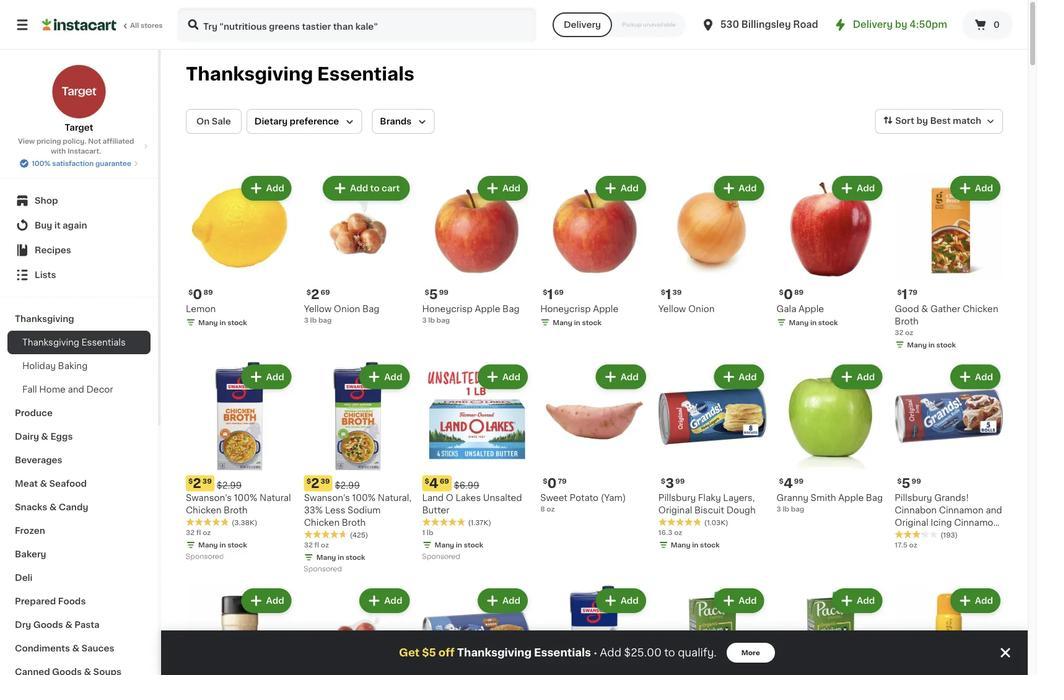 Task type: vqa. For each thing, say whether or not it's contained in the screenshot.


Task type: locate. For each thing, give the bounding box(es) containing it.
0 horizontal spatial 100%
[[32, 160, 50, 167]]

0 vertical spatial $ 5 99
[[425, 288, 449, 301]]

0 horizontal spatial thanksgiving essentials
[[22, 338, 126, 347]]

2 vertical spatial chicken
[[304, 518, 340, 527]]

& for snacks
[[49, 503, 57, 512]]

99 inside $ 3 99
[[676, 478, 685, 485]]

fl
[[196, 530, 201, 536], [315, 542, 319, 549]]

2 $2.99 from the left
[[335, 481, 360, 490]]

swanson's inside swanson's 100% natural chicken broth
[[186, 494, 232, 502]]

off
[[439, 648, 455, 659]]

get $5 off thanksgiving essentials • add $25.00 to qualify.
[[399, 648, 717, 659]]

honeycrisp for honeycrisp apple bag 3 lb bag
[[422, 305, 473, 313]]

pillsbury for 3
[[659, 494, 696, 502]]

1 vertical spatial 5
[[902, 477, 911, 490]]

0 vertical spatial essentials
[[317, 65, 415, 83]]

1 vertical spatial $ 5 99
[[898, 477, 922, 490]]

thanksgiving link
[[7, 307, 151, 331]]

layers,
[[723, 494, 755, 502]]

2 horizontal spatial sponsored badge image
[[422, 554, 460, 561]]

0 vertical spatial 32 fl oz
[[186, 530, 211, 536]]

swanson's
[[186, 494, 232, 502], [304, 494, 350, 502]]

to inside treatment tracker modal dialog
[[665, 648, 675, 659]]

32 fl oz down 33%
[[304, 542, 329, 549]]

$ up pillsbury flaky layers, original biscuit dough
[[661, 478, 666, 485]]

& left sauces
[[72, 645, 79, 653]]

1 yellow from the left
[[304, 305, 332, 313]]

0 horizontal spatial bag
[[363, 305, 380, 313]]

2 horizontal spatial 100%
[[352, 494, 376, 502]]

beverages
[[15, 456, 62, 465]]

79 for 0
[[558, 478, 567, 485]]

1 horizontal spatial pillsbury
[[895, 494, 933, 502]]

broth up the (3.38k)
[[224, 506, 248, 515]]

meat & seafood link
[[7, 472, 151, 496]]

yellow down $ 1 39
[[659, 305, 686, 313]]

1 horizontal spatial $2.39 original price: $2.99 element
[[304, 476, 412, 492]]

2 yellow from the left
[[659, 305, 686, 313]]

2 89 from the left
[[795, 289, 804, 296]]

0 horizontal spatial original
[[659, 506, 693, 515]]

1 horizontal spatial 4
[[784, 477, 793, 490]]

sponsored badge image for swanson's 100% natural chicken broth
[[186, 554, 223, 561]]

0 horizontal spatial to
[[370, 184, 380, 193]]

$ 3 99
[[661, 477, 685, 490]]

swanson's 100% natural, 33% less sodium chicken broth
[[304, 494, 412, 527]]

1 horizontal spatial and
[[986, 506, 1003, 515]]

broth down good
[[895, 317, 919, 326]]

2 horizontal spatial 39
[[673, 289, 682, 296]]

delivery inside button
[[564, 20, 601, 29]]

1 horizontal spatial to
[[665, 648, 675, 659]]

2 honeycrisp from the left
[[422, 305, 473, 313]]

add to cart
[[350, 184, 400, 193]]

delivery by 4:50pm
[[853, 20, 948, 29]]

$ 1 79
[[898, 288, 918, 301]]

$2.39 original price: $2.99 element up swanson's 100% natural chicken broth
[[186, 476, 294, 492]]

2 horizontal spatial 32
[[895, 329, 904, 336]]

2 horizontal spatial bag
[[866, 494, 883, 502]]

2 horizontal spatial broth
[[895, 317, 919, 326]]

$ 2 39 up 33%
[[307, 477, 330, 490]]

89 up the lemon
[[204, 289, 213, 296]]

1 horizontal spatial swanson's
[[304, 494, 350, 502]]

by right sort
[[917, 117, 928, 125]]

2 $2.39 original price: $2.99 element from the left
[[304, 476, 412, 492]]

lb inside yellow onion bag 3 lb bag
[[310, 317, 317, 324]]

$ up land
[[425, 478, 429, 485]]

1 vertical spatial 32 fl oz
[[304, 542, 329, 549]]

view pricing policy. not affiliated with instacart.
[[18, 138, 134, 155]]

100% inside swanson's 100% natural chicken broth
[[234, 494, 257, 502]]

treatment tracker modal dialog
[[161, 631, 1028, 676]]

fl down swanson's 100% natural chicken broth
[[196, 530, 201, 536]]

1 up honeycrisp apple
[[548, 288, 553, 301]]

apple inside 'honeycrisp apple bag 3 lb bag'
[[475, 305, 501, 313]]

39 up "less"
[[321, 478, 330, 485]]

89
[[204, 289, 213, 296], [795, 289, 804, 296]]

cinnamon up (193)
[[955, 518, 999, 527]]

chicken for good & gather chicken broth 32 oz
[[963, 305, 999, 313]]

0 horizontal spatial swanson's
[[186, 494, 232, 502]]

1 horizontal spatial original
[[895, 518, 929, 527]]

add button inside product group
[[715, 366, 763, 388]]

oz inside good & gather chicken broth 32 oz
[[906, 329, 914, 336]]

many in stock down good & gather chicken broth 32 oz
[[908, 342, 956, 348]]

1 horizontal spatial delivery
[[853, 20, 893, 29]]

0 horizontal spatial sponsored badge image
[[186, 554, 223, 561]]

0 horizontal spatial bag
[[319, 317, 332, 324]]

by for delivery
[[895, 20, 908, 29]]

all stores
[[130, 22, 163, 29]]

less
[[325, 506, 346, 515]]

honeycrisp inside 'honeycrisp apple bag 3 lb bag'
[[422, 305, 473, 313]]

32 down swanson's 100% natural chicken broth
[[186, 530, 195, 536]]

(425)
[[350, 532, 368, 539]]

target logo image
[[52, 64, 106, 119]]

bag inside yellow onion bag 3 lb bag
[[319, 317, 332, 324]]

broth up (425)
[[342, 518, 366, 527]]

condiments & sauces link
[[7, 637, 151, 661]]

0 vertical spatial chicken
[[963, 305, 999, 313]]

sweet potato (yam) 8 oz
[[541, 494, 626, 513]]

meat & seafood
[[15, 480, 87, 488]]

in inside product group
[[692, 542, 699, 549]]

1 horizontal spatial 32 fl oz
[[304, 542, 329, 549]]

2 horizontal spatial chicken
[[963, 305, 999, 313]]

2 $ 2 39 from the left
[[307, 477, 330, 490]]

product group
[[186, 174, 294, 330], [304, 174, 412, 325], [422, 174, 531, 325], [541, 174, 649, 330], [659, 174, 767, 315], [777, 174, 885, 330], [895, 174, 1003, 352], [186, 362, 294, 564], [304, 362, 412, 576], [422, 362, 531, 564], [541, 362, 649, 514], [659, 362, 767, 553], [777, 362, 885, 514], [895, 362, 1003, 550], [186, 586, 294, 676], [304, 586, 412, 676], [422, 586, 531, 676], [541, 586, 649, 676], [659, 586, 767, 676], [777, 586, 885, 676], [895, 586, 1003, 676]]

1 vertical spatial original
[[895, 518, 929, 527]]

2 $ 0 89 from the left
[[779, 288, 804, 301]]

$ inside $ 2 69
[[307, 289, 311, 296]]

swanson's inside swanson's 100% natural, 33% less sodium chicken broth
[[304, 494, 350, 502]]

swanson's for 33%
[[304, 494, 350, 502]]

bag for 2
[[363, 305, 380, 313]]

$ for yellow onion
[[661, 289, 666, 296]]

apple for honeycrisp apple
[[593, 305, 619, 313]]

32 down 33%
[[304, 542, 313, 549]]

product group containing 3
[[659, 362, 767, 553]]

1 horizontal spatial $ 2 39
[[307, 477, 330, 490]]

★★★★★
[[186, 518, 229, 527], [186, 518, 229, 527], [422, 518, 466, 527], [422, 518, 466, 527], [659, 518, 702, 527], [659, 518, 702, 527], [304, 530, 348, 539], [304, 530, 348, 539], [895, 530, 939, 539], [895, 530, 939, 539]]

17.5
[[895, 542, 908, 549]]

0 vertical spatial 79
[[909, 289, 918, 296]]

in
[[220, 319, 226, 326], [574, 319, 581, 326], [811, 319, 817, 326], [929, 342, 935, 348], [220, 542, 226, 549], [456, 542, 462, 549], [692, 542, 699, 549], [338, 554, 344, 561]]

thanksgiving essentials up dietary preference
[[186, 65, 415, 83]]

100%
[[32, 160, 50, 167], [234, 494, 257, 502], [352, 494, 376, 502]]

to inside button
[[370, 184, 380, 193]]

(1.03k)
[[705, 520, 729, 526]]

1 horizontal spatial honeycrisp
[[541, 305, 591, 313]]

& for good
[[922, 305, 929, 313]]

1 horizontal spatial 89
[[795, 289, 804, 296]]

2 vertical spatial essentials
[[534, 648, 591, 659]]

99 inside $ 4 99
[[794, 478, 804, 485]]

& left pasta
[[65, 621, 72, 630]]

& right good
[[922, 305, 929, 313]]

thanksgiving essentials up baking on the left bottom of page
[[22, 338, 126, 347]]

1 horizontal spatial sponsored badge image
[[304, 566, 342, 573]]

chicken inside good & gather chicken broth 32 oz
[[963, 305, 999, 313]]

by inside field
[[917, 117, 928, 125]]

yellow
[[304, 305, 332, 313], [659, 305, 686, 313]]

$ up the lemon
[[188, 289, 193, 296]]

1 horizontal spatial $ 5 99
[[898, 477, 922, 490]]

1 vertical spatial thanksgiving essentials
[[22, 338, 126, 347]]

1 horizontal spatial 79
[[909, 289, 918, 296]]

0 horizontal spatial broth
[[224, 506, 248, 515]]

1 $2.39 original price: $2.99 element from the left
[[186, 476, 294, 492]]

$ up honeycrisp apple
[[543, 289, 548, 296]]

$ inside "$ 4 69"
[[425, 478, 429, 485]]

0 vertical spatial cinnamon
[[939, 506, 984, 515]]

o
[[446, 494, 454, 502]]

$ 2 39 for swanson's 100% natural chicken broth
[[188, 477, 212, 490]]

many
[[198, 319, 218, 326], [553, 319, 573, 326], [789, 319, 809, 326], [908, 342, 927, 348], [198, 542, 218, 549], [435, 542, 454, 549], [671, 542, 691, 549], [317, 554, 336, 561]]

oz down "less"
[[321, 542, 329, 549]]

$ 1 69
[[543, 288, 564, 301]]

79 inside $ 0 79
[[558, 478, 567, 485]]

0 horizontal spatial chicken
[[186, 506, 222, 515]]

1 horizontal spatial 32
[[304, 542, 313, 549]]

4
[[784, 477, 793, 490], [429, 477, 439, 490]]

$ inside $ 1 79
[[898, 289, 902, 296]]

$ up yellow onion
[[661, 289, 666, 296]]

0 horizontal spatial honeycrisp
[[422, 305, 473, 313]]

99 up granny
[[794, 478, 804, 485]]

0 horizontal spatial $ 2 39
[[188, 477, 212, 490]]

4 for $ 4 99
[[784, 477, 793, 490]]

1 horizontal spatial yellow
[[659, 305, 686, 313]]

$ up 'honeycrisp apple bag 3 lb bag'
[[425, 289, 429, 296]]

natural,
[[378, 494, 412, 502]]

$ 5 99 up 'honeycrisp apple bag 3 lb bag'
[[425, 288, 449, 301]]

0 horizontal spatial $2.99
[[217, 481, 242, 490]]

add inside product group
[[739, 373, 757, 382]]

essentials down thanksgiving link
[[82, 338, 126, 347]]

0 horizontal spatial 4
[[429, 477, 439, 490]]

& inside 'link'
[[72, 645, 79, 653]]

essentials down search field
[[317, 65, 415, 83]]

1 $ 2 39 from the left
[[188, 477, 212, 490]]

$2.99 for broth
[[217, 481, 242, 490]]

$2.39 original price: $2.99 element up swanson's 100% natural, 33% less sodium chicken broth
[[304, 476, 412, 492]]

1 horizontal spatial 69
[[440, 478, 449, 485]]

$ inside $ 3 99
[[661, 478, 666, 485]]

& for meat
[[40, 480, 47, 488]]

2 pillsbury from the left
[[895, 494, 933, 502]]

to
[[370, 184, 380, 193], [665, 648, 675, 659]]

1 89 from the left
[[204, 289, 213, 296]]

1 vertical spatial and
[[986, 506, 1003, 515]]

prepared
[[15, 597, 56, 606]]

bag inside yellow onion bag 3 lb bag
[[363, 305, 380, 313]]

32 down good
[[895, 329, 904, 336]]

1 horizontal spatial $ 0 89
[[779, 288, 804, 301]]

1 pillsbury from the left
[[659, 494, 696, 502]]

2 vertical spatial 32
[[304, 542, 313, 549]]

0 horizontal spatial onion
[[334, 305, 360, 313]]

69 up yellow onion bag 3 lb bag
[[321, 289, 330, 296]]

lemon
[[186, 305, 216, 313]]

5 up 'cinnabon'
[[902, 477, 911, 490]]

onion inside yellow onion bag 3 lb bag
[[334, 305, 360, 313]]

0 horizontal spatial delivery
[[564, 20, 601, 29]]

bag inside granny smith apple bag 3 lb bag
[[791, 506, 805, 513]]

1 vertical spatial chicken
[[186, 506, 222, 515]]

1 vertical spatial broth
[[224, 506, 248, 515]]

thanksgiving right off
[[457, 648, 532, 659]]

& left candy
[[49, 503, 57, 512]]

$ up gala
[[779, 289, 784, 296]]

$ up 'cinnabon'
[[898, 478, 902, 485]]

$2.39 original price: $2.99 element for natural,
[[304, 476, 412, 492]]

2 onion from the left
[[689, 305, 715, 313]]

0 vertical spatial thanksgiving essentials
[[186, 65, 415, 83]]

many in stock down 16.3 oz
[[671, 542, 720, 549]]

1 $2.99 from the left
[[217, 481, 242, 490]]

unsalted
[[483, 494, 522, 502]]

service type group
[[553, 12, 686, 37]]

produce link
[[7, 402, 151, 425]]

79 up sweet
[[558, 478, 567, 485]]

lb inside 'honeycrisp apple bag 3 lb bag'
[[428, 317, 435, 324]]

1 horizontal spatial bag
[[437, 317, 450, 324]]

1 $ 0 89 from the left
[[188, 288, 213, 301]]

and inside pillsbury grands! cinnabon cinnamon and original icing cinnamon rolls
[[986, 506, 1003, 515]]

1 vertical spatial 32
[[186, 530, 195, 536]]

chicken inside swanson's 100% natural, 33% less sodium chicken broth
[[304, 518, 340, 527]]

2 horizontal spatial bag
[[791, 506, 805, 513]]

oz right 16.3
[[674, 530, 683, 536]]

16.3
[[659, 530, 673, 536]]

holiday baking
[[22, 362, 88, 371]]

broth inside swanson's 100% natural chicken broth
[[224, 506, 248, 515]]

oz right 8 in the right bottom of the page
[[547, 506, 555, 513]]

0 horizontal spatial 32
[[186, 530, 195, 536]]

bag for 2
[[319, 317, 332, 324]]

add inside button
[[350, 184, 368, 193]]

1 vertical spatial by
[[917, 117, 928, 125]]

fl down 33%
[[315, 542, 319, 549]]

0 vertical spatial broth
[[895, 317, 919, 326]]

$ 0 89 up the lemon
[[188, 288, 213, 301]]

many in stock down (1.37k)
[[435, 542, 484, 549]]

$ up granny
[[779, 478, 784, 485]]

sauces
[[81, 645, 114, 653]]

$ up good
[[898, 289, 902, 296]]

69 inside $ 2 69
[[321, 289, 330, 296]]

& inside good & gather chicken broth 32 oz
[[922, 305, 929, 313]]

5 up 'honeycrisp apple bag 3 lb bag'
[[429, 288, 438, 301]]

bag inside 'honeycrisp apple bag 3 lb bag'
[[437, 317, 450, 324]]

1 horizontal spatial broth
[[342, 518, 366, 527]]

swanson's up the (3.38k)
[[186, 494, 232, 502]]

honeycrisp
[[541, 305, 591, 313], [422, 305, 473, 313]]

0 horizontal spatial 32 fl oz
[[186, 530, 211, 536]]

0 horizontal spatial by
[[895, 20, 908, 29]]

brands
[[380, 117, 412, 126]]

1 horizontal spatial 100%
[[234, 494, 257, 502]]

icing
[[931, 518, 952, 527]]

decor
[[86, 386, 113, 394]]

0 horizontal spatial 5
[[429, 288, 438, 301]]

swanson's up "less"
[[304, 494, 350, 502]]

original up 16.3 oz
[[659, 506, 693, 515]]

apple
[[593, 305, 619, 313], [799, 305, 824, 313], [475, 305, 501, 313], [839, 494, 864, 502]]

preference
[[290, 117, 339, 126]]

2
[[311, 288, 320, 301], [193, 477, 201, 490], [311, 477, 320, 490]]

onion
[[334, 305, 360, 313], [689, 305, 715, 313]]

0 horizontal spatial and
[[68, 386, 84, 394]]

100% up the (3.38k)
[[234, 494, 257, 502]]

2 up 33%
[[311, 477, 320, 490]]

0 vertical spatial 5
[[429, 288, 438, 301]]

pillsbury inside pillsbury flaky layers, original biscuit dough
[[659, 494, 696, 502]]

0 horizontal spatial 69
[[321, 289, 330, 296]]

to left cart
[[370, 184, 380, 193]]

4 for $ 4 69
[[429, 477, 439, 490]]

99
[[439, 289, 449, 296], [794, 478, 804, 485], [676, 478, 685, 485], [912, 478, 922, 485]]

broth for swanson's
[[224, 506, 248, 515]]

pillsbury down $ 3 99
[[659, 494, 696, 502]]

biscuit
[[695, 506, 725, 515]]

39 up swanson's 100% natural chicken broth
[[203, 478, 212, 485]]

yellow inside yellow onion bag 3 lb bag
[[304, 305, 332, 313]]

100% down pricing at the left of the page
[[32, 160, 50, 167]]

4 up land
[[429, 477, 439, 490]]

0 vertical spatial 32
[[895, 329, 904, 336]]

100% up sodium on the bottom left
[[352, 494, 376, 502]]

2 4 from the left
[[429, 477, 439, 490]]

oz down good
[[906, 329, 914, 336]]

$ up 33%
[[307, 478, 311, 485]]

0 horizontal spatial pillsbury
[[659, 494, 696, 502]]

0 horizontal spatial 79
[[558, 478, 567, 485]]

fall home and decor
[[22, 386, 113, 394]]

0 horizontal spatial 39
[[203, 478, 212, 485]]

1 horizontal spatial $2.99
[[335, 481, 360, 490]]

honeycrisp apple bag 3 lb bag
[[422, 305, 520, 324]]

$ 2 39 up swanson's 100% natural chicken broth
[[188, 477, 212, 490]]

1 for yellow onion
[[666, 288, 672, 301]]

bag inside granny smith apple bag 3 lb bag
[[866, 494, 883, 502]]

32 fl oz for swanson's 100% natural chicken broth
[[186, 530, 211, 536]]

1 vertical spatial to
[[665, 648, 675, 659]]

& right meat
[[40, 480, 47, 488]]

1 swanson's from the left
[[186, 494, 232, 502]]

1 4 from the left
[[784, 477, 793, 490]]

$ 5 99 for pillsbury grands! cinnabon cinnamon and original icing cinnamon rolls
[[898, 477, 922, 490]]

69 for 4
[[440, 478, 449, 485]]

sort
[[896, 117, 915, 125]]

$2.39 original price: $2.99 element for natural
[[186, 476, 294, 492]]

1 honeycrisp from the left
[[541, 305, 591, 313]]

0 horizontal spatial $2.39 original price: $2.99 element
[[186, 476, 294, 492]]

2 swanson's from the left
[[304, 494, 350, 502]]

1 horizontal spatial bag
[[503, 305, 520, 313]]

onion for yellow onion bag 3 lb bag
[[334, 305, 360, 313]]

add inside treatment tracker modal dialog
[[600, 648, 622, 659]]

$ 2 39 for swanson's 100% natural, 33% less sodium chicken broth
[[307, 477, 330, 490]]

good
[[895, 305, 919, 313]]

2 up yellow onion bag 3 lb bag
[[311, 288, 320, 301]]

dietary preference
[[255, 117, 339, 126]]

cinnamon down grands!
[[939, 506, 984, 515]]

sponsored badge image for land o lakes unsalted butter
[[422, 554, 460, 561]]

$ inside $ 1 39
[[661, 289, 666, 296]]

1 horizontal spatial fl
[[315, 542, 319, 549]]

0 horizontal spatial $ 5 99
[[425, 288, 449, 301]]

$ 5 99 up 'cinnabon'
[[898, 477, 922, 490]]

1 horizontal spatial 5
[[902, 477, 911, 490]]

instacart.
[[68, 148, 101, 155]]

89 up gala apple
[[795, 289, 804, 296]]

39 up yellow onion
[[673, 289, 682, 296]]

gather
[[931, 305, 961, 313]]

32 for swanson's 100% natural chicken broth
[[186, 530, 195, 536]]

$ inside $ 4 99
[[779, 478, 784, 485]]

lakes
[[456, 494, 481, 502]]

3 inside product group
[[666, 477, 674, 490]]

best
[[931, 117, 951, 125]]

$ up yellow onion bag 3 lb bag
[[307, 289, 311, 296]]

chicken for swanson's 100% natural chicken broth
[[186, 506, 222, 515]]

8
[[541, 506, 545, 513]]

$2.39 original price: $2.99 element
[[186, 476, 294, 492], [304, 476, 412, 492]]

apple inside granny smith apple bag 3 lb bag
[[839, 494, 864, 502]]

lists
[[35, 271, 56, 280]]

100% inside swanson's 100% natural, 33% less sodium chicken broth
[[352, 494, 376, 502]]

$ 2 39
[[188, 477, 212, 490], [307, 477, 330, 490]]

policy.
[[63, 138, 86, 145]]

essentials left •
[[534, 648, 591, 659]]

chicken inside swanson's 100% natural chicken broth
[[186, 506, 222, 515]]

bag inside 'honeycrisp apple bag 3 lb bag'
[[503, 305, 520, 313]]

view
[[18, 138, 35, 145]]

many down butter
[[435, 542, 454, 549]]

None search field
[[177, 7, 537, 42]]

69 inside "$ 4 69"
[[440, 478, 449, 485]]

2 horizontal spatial essentials
[[534, 648, 591, 659]]

more button
[[727, 643, 775, 663]]

1 vertical spatial essentials
[[82, 338, 126, 347]]

yellow down $ 2 69
[[304, 305, 332, 313]]

sponsored badge image
[[186, 554, 223, 561], [422, 554, 460, 561], [304, 566, 342, 573]]

to right $25.00 in the bottom of the page
[[665, 648, 675, 659]]

0 vertical spatial to
[[370, 184, 380, 193]]

5 for honeycrisp apple bag
[[429, 288, 438, 301]]

0 vertical spatial by
[[895, 20, 908, 29]]

by left 4:50pm
[[895, 20, 908, 29]]

dough
[[727, 506, 756, 515]]

79 for 1
[[909, 289, 918, 296]]

many down 16.3 oz
[[671, 542, 691, 549]]

dairy & eggs
[[15, 433, 73, 441]]

$ inside $ 0 79
[[543, 478, 548, 485]]

79 inside $ 1 79
[[909, 289, 918, 296]]

1 for honeycrisp apple
[[548, 288, 553, 301]]

1 lb
[[422, 530, 433, 536]]

$ inside $ 1 69
[[543, 289, 548, 296]]

$ 5 99 for honeycrisp apple bag
[[425, 288, 449, 301]]

broth for good
[[895, 317, 919, 326]]

69 up 'o'
[[440, 478, 449, 485]]

79 up good
[[909, 289, 918, 296]]

100% satisfaction guarantee
[[32, 160, 131, 167]]

thanksgiving essentials main content
[[161, 50, 1028, 676]]

frozen
[[15, 527, 45, 536]]

& inside "link"
[[49, 503, 57, 512]]

4 up granny
[[784, 477, 793, 490]]

69 for 2
[[321, 289, 330, 296]]

all
[[130, 22, 139, 29]]

0 horizontal spatial fl
[[196, 530, 201, 536]]

32 for swanson's 100% natural, 33% less sodium chicken broth
[[304, 542, 313, 549]]

0
[[994, 20, 1000, 29], [193, 288, 202, 301], [784, 288, 793, 301], [548, 477, 557, 490]]

1 vertical spatial cinnamon
[[955, 518, 999, 527]]

rolls
[[895, 531, 916, 539]]

best match
[[931, 117, 982, 125]]

pillsbury inside pillsbury grands! cinnabon cinnamon and original icing cinnamon rolls
[[895, 494, 933, 502]]

yellow for yellow onion
[[659, 305, 686, 313]]

1 vertical spatial fl
[[315, 542, 319, 549]]

$2.99 up swanson's 100% natural chicken broth
[[217, 481, 242, 490]]

0 horizontal spatial $ 0 89
[[188, 288, 213, 301]]

prepared foods
[[15, 597, 86, 606]]

2 vertical spatial broth
[[342, 518, 366, 527]]

original down 'cinnabon'
[[895, 518, 929, 527]]

1 horizontal spatial 39
[[321, 478, 330, 485]]

0 vertical spatial original
[[659, 506, 693, 515]]

$ 0 89 up gala
[[779, 288, 804, 301]]

thanksgiving up dietary
[[186, 65, 313, 83]]

69 inside $ 1 69
[[555, 289, 564, 296]]

1 onion from the left
[[334, 305, 360, 313]]

many in stock down gala apple
[[789, 319, 838, 326]]

0 horizontal spatial yellow
[[304, 305, 332, 313]]

0 vertical spatial fl
[[196, 530, 201, 536]]

onion for yellow onion
[[689, 305, 715, 313]]

2 up swanson's 100% natural chicken broth
[[193, 477, 201, 490]]

1 horizontal spatial chicken
[[304, 518, 340, 527]]

broth inside good & gather chicken broth 32 oz
[[895, 317, 919, 326]]



Task type: describe. For each thing, give the bounding box(es) containing it.
100% for swanson's 100% natural, 33% less sodium chicken broth
[[352, 494, 376, 502]]

lb inside granny smith apple bag 3 lb bag
[[783, 506, 790, 513]]

land o lakes unsalted butter
[[422, 494, 522, 515]]

0 horizontal spatial essentials
[[82, 338, 126, 347]]

stores
[[141, 22, 163, 29]]

$ for honeycrisp apple bag
[[425, 289, 429, 296]]

condiments
[[15, 645, 70, 653]]

sort by
[[896, 117, 928, 125]]

$ for lemon
[[188, 289, 193, 296]]

lists link
[[7, 263, 151, 288]]

deli link
[[7, 566, 151, 590]]

smith
[[811, 494, 836, 502]]

target
[[65, 123, 93, 132]]

3 inside 'honeycrisp apple bag 3 lb bag'
[[422, 317, 427, 324]]

& for condiments
[[72, 645, 79, 653]]

2 for swanson's 100% natural, 33% less sodium chicken broth
[[311, 477, 320, 490]]

1 for good & gather chicken broth
[[902, 288, 908, 301]]

swanson's for chicken
[[186, 494, 232, 502]]

pasta
[[75, 621, 100, 630]]

thanksgiving up thanksgiving essentials link
[[15, 315, 74, 324]]

89 for lemon
[[204, 289, 213, 296]]

many down good
[[908, 342, 927, 348]]

39 inside $ 1 39
[[673, 289, 682, 296]]

granny smith apple bag 3 lb bag
[[777, 494, 883, 513]]

thanksgiving essentials inside main content
[[186, 65, 415, 83]]

prepared foods link
[[7, 590, 151, 614]]

meat
[[15, 480, 38, 488]]

potato
[[570, 494, 599, 502]]

many down "less"
[[317, 554, 336, 561]]

it
[[54, 221, 61, 230]]

bag for 5
[[437, 317, 450, 324]]

again
[[63, 221, 87, 230]]

thanksgiving inside treatment tracker modal dialog
[[457, 648, 532, 659]]

$6.99
[[454, 481, 479, 490]]

view pricing policy. not affiliated with instacart. link
[[10, 136, 148, 156]]

dairy & eggs link
[[7, 425, 151, 449]]

many down the lemon
[[198, 319, 218, 326]]

apple for honeycrisp apple bag 3 lb bag
[[475, 305, 501, 313]]

100% satisfaction guarantee button
[[19, 156, 139, 169]]

many in stock down honeycrisp apple
[[553, 319, 602, 326]]

candy
[[59, 503, 88, 512]]

many inside product group
[[671, 542, 691, 549]]

gala
[[777, 305, 797, 313]]

3 inside granny smith apple bag 3 lb bag
[[777, 506, 781, 513]]

on sale
[[196, 117, 231, 126]]

yellow onion bag 3 lb bag
[[304, 305, 380, 324]]

flaky
[[698, 494, 721, 502]]

swanson's 100% natural chicken broth
[[186, 494, 291, 515]]

many in stock down the lemon
[[198, 319, 247, 326]]

1 down butter
[[422, 530, 425, 536]]

$ for gala apple
[[779, 289, 784, 296]]

$ 0 89 for gala apple
[[779, 288, 804, 301]]

99 for pillsbury flaky layers, original biscuit dough
[[676, 478, 685, 485]]

2 for swanson's 100% natural chicken broth
[[193, 477, 201, 490]]

$2.99 for less
[[335, 481, 360, 490]]

billingsley
[[742, 20, 791, 29]]

delivery for delivery by 4:50pm
[[853, 20, 893, 29]]

99 for honeycrisp apple bag
[[439, 289, 449, 296]]

39 for swanson's 100% natural, 33% less sodium chicken broth
[[321, 478, 330, 485]]

many in stock down (425)
[[317, 554, 365, 561]]

33%
[[304, 506, 323, 515]]

(193)
[[941, 532, 958, 539]]

& for dairy
[[41, 433, 48, 441]]

dairy
[[15, 433, 39, 441]]

broth inside swanson's 100% natural, 33% less sodium chicken broth
[[342, 518, 366, 527]]

match
[[953, 117, 982, 125]]

essentials inside treatment tracker modal dialog
[[534, 648, 591, 659]]

recipes link
[[7, 238, 151, 263]]

oz right '17.5'
[[910, 542, 918, 549]]

add to cart button
[[324, 177, 409, 200]]

Best match Sort by field
[[875, 109, 1003, 134]]

oz inside sweet potato (yam) 8 oz
[[547, 506, 555, 513]]

99 for granny smith apple bag
[[794, 478, 804, 485]]

69 for 1
[[555, 289, 564, 296]]

many in stock down the (3.38k)
[[198, 542, 247, 549]]

100% for swanson's 100% natural chicken broth
[[234, 494, 257, 502]]

sponsored badge image for swanson's 100% natural, 33% less sodium chicken broth
[[304, 566, 342, 573]]

not
[[88, 138, 101, 145]]

$ 4 99
[[779, 477, 804, 490]]

honeycrisp for honeycrisp apple
[[541, 305, 591, 313]]

all stores link
[[42, 7, 164, 42]]

bag for 5
[[503, 305, 520, 313]]

get
[[399, 648, 420, 659]]

99 for pillsbury grands! cinnabon cinnamon and original icing cinnamon rolls
[[912, 478, 922, 485]]

$4.69 original price: $6.99 element
[[422, 476, 531, 492]]

$ 1 39
[[661, 288, 682, 301]]

snacks & candy
[[15, 503, 88, 512]]

apple for gala apple
[[799, 305, 824, 313]]

bakery link
[[7, 543, 151, 566]]

target link
[[52, 64, 106, 134]]

eggs
[[50, 433, 73, 441]]

$ for honeycrisp apple
[[543, 289, 548, 296]]

$ 0 89 for lemon
[[188, 288, 213, 301]]

by for sort
[[917, 117, 928, 125]]

delivery for delivery
[[564, 20, 601, 29]]

dry goods & pasta link
[[7, 614, 151, 637]]

$ for pillsbury grands! cinnabon cinnamon and original icing cinnamon rolls
[[898, 478, 902, 485]]

fl for swanson's 100% natural, 33% less sodium chicken broth
[[315, 542, 319, 549]]

pillsbury for 5
[[895, 494, 933, 502]]

16.3 oz
[[659, 530, 683, 536]]

buy
[[35, 221, 52, 230]]

fl for swanson's 100% natural chicken broth
[[196, 530, 201, 536]]

5 for pillsbury grands! cinnabon cinnamon and original icing cinnamon rolls
[[902, 477, 911, 490]]

$ for pillsbury flaky layers, original biscuit dough
[[661, 478, 666, 485]]

pillsbury grands! cinnabon cinnamon and original icing cinnamon rolls
[[895, 494, 1003, 539]]

stock inside product group
[[700, 542, 720, 549]]

sodium
[[348, 506, 381, 515]]

dietary preference button
[[247, 109, 362, 134]]

oz down swanson's 100% natural chicken broth
[[203, 530, 211, 536]]

•
[[594, 648, 598, 658]]

$25.00
[[624, 648, 662, 659]]

original inside pillsbury flaky layers, original biscuit dough
[[659, 506, 693, 515]]

4:50pm
[[910, 20, 948, 29]]

89 for gala apple
[[795, 289, 804, 296]]

thanksgiving up holiday baking
[[22, 338, 79, 347]]

$ for granny smith apple bag
[[779, 478, 784, 485]]

$5
[[422, 648, 436, 659]]

holiday baking link
[[7, 355, 151, 378]]

holiday
[[22, 362, 56, 371]]

$ for yellow onion bag
[[307, 289, 311, 296]]

pillsbury flaky layers, original biscuit dough
[[659, 494, 756, 515]]

thanksgiving essentials link
[[7, 331, 151, 355]]

on
[[196, 117, 210, 126]]

natural
[[260, 494, 291, 502]]

road
[[793, 20, 819, 29]]

100% inside 100% satisfaction guarantee button
[[32, 160, 50, 167]]

instacart logo image
[[42, 17, 117, 32]]

oz inside product group
[[674, 530, 683, 536]]

many down honeycrisp apple
[[553, 319, 573, 326]]

more
[[742, 650, 760, 657]]

honeycrisp apple
[[541, 305, 619, 313]]

0 vertical spatial and
[[68, 386, 84, 394]]

yellow for yellow onion bag 3 lb bag
[[304, 305, 332, 313]]

3 inside yellow onion bag 3 lb bag
[[304, 317, 309, 324]]

with
[[51, 148, 66, 155]]

yellow onion
[[659, 305, 715, 313]]

fall home and decor link
[[7, 378, 151, 402]]

0 for gala apple
[[784, 288, 793, 301]]

0 for lemon
[[193, 288, 202, 301]]

$ 4 69
[[425, 477, 449, 490]]

on sale button
[[186, 109, 242, 134]]

39 for swanson's 100% natural chicken broth
[[203, 478, 212, 485]]

original inside pillsbury grands! cinnabon cinnamon and original icing cinnamon rolls
[[895, 518, 929, 527]]

recipes
[[35, 246, 71, 255]]

many down swanson's 100% natural chicken broth
[[198, 542, 218, 549]]

home
[[39, 386, 66, 394]]

32 fl oz for swanson's 100% natural, 33% less sodium chicken broth
[[304, 542, 329, 549]]

land
[[422, 494, 444, 502]]

brands button
[[372, 109, 435, 134]]

$ up swanson's 100% natural chicken broth
[[188, 478, 193, 485]]

frozen link
[[7, 519, 151, 543]]

$ for sweet potato (yam)
[[543, 478, 548, 485]]

$ 2 69
[[307, 288, 330, 301]]

foods
[[58, 597, 86, 606]]

$ for good & gather chicken broth
[[898, 289, 902, 296]]

Search field
[[179, 9, 535, 41]]

satisfaction
[[52, 160, 94, 167]]

dry goods & pasta
[[15, 621, 100, 630]]

many down gala apple
[[789, 319, 809, 326]]

bakery
[[15, 550, 46, 559]]

cinnabon
[[895, 506, 937, 515]]

0 inside 0 button
[[994, 20, 1000, 29]]

32 inside good & gather chicken broth 32 oz
[[895, 329, 904, 336]]

buy it again link
[[7, 213, 151, 238]]

0 for sweet potato (yam)
[[548, 477, 557, 490]]



